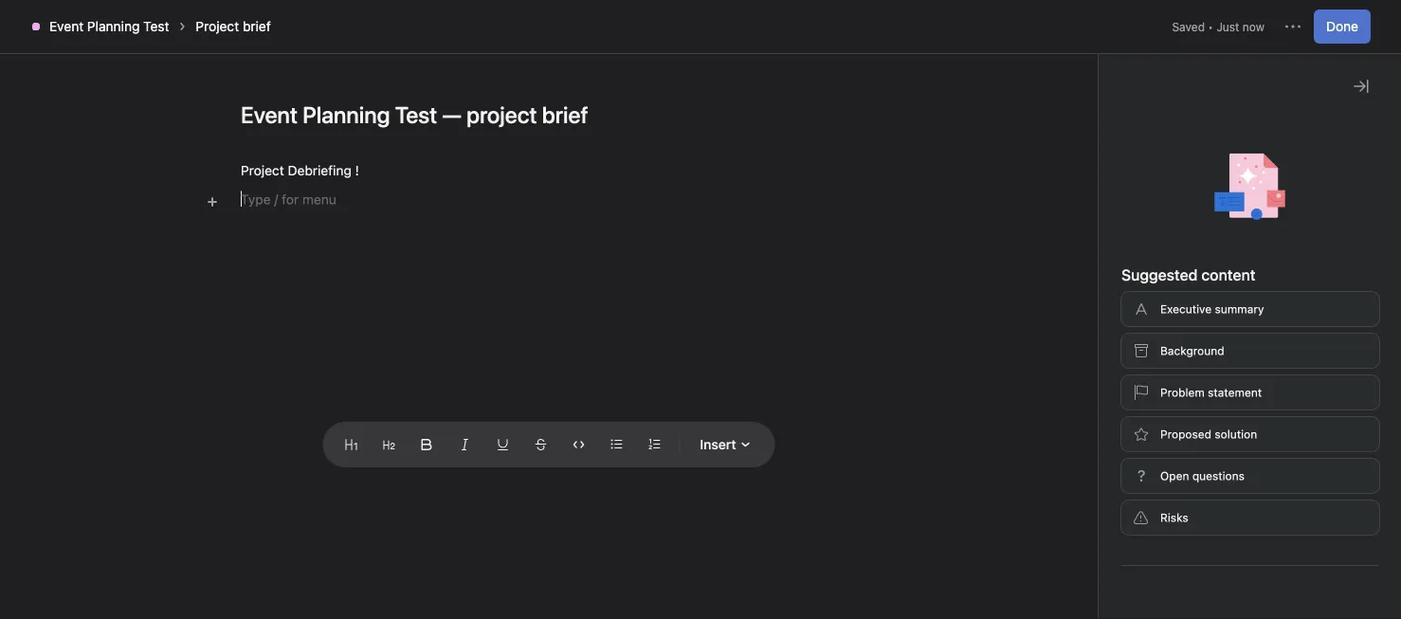 Task type: vqa. For each thing, say whether or not it's contained in the screenshot.
Just inside Update Just now
yes



Task type: describe. For each thing, give the bounding box(es) containing it.
add
[[1251, 16, 1272, 29]]

billing
[[1276, 16, 1308, 29]]

project debriefing ! document
[[195, 160, 903, 392]]

project brief
[[196, 18, 271, 34]]

bob
[[1102, 323, 1127, 339]]

event planning test link
[[49, 18, 169, 34]]

summary
[[1064, 267, 1127, 283]]

18
[[1071, 565, 1083, 579]]

you joined button
[[1071, 541, 1152, 560]]

strikethrough image
[[535, 439, 547, 451]]

perfect
[[1064, 288, 1109, 304]]

in
[[1165, 16, 1174, 29]]

project for project debriefing !
[[241, 163, 284, 178]]

workflow link
[[467, 117, 541, 138]]

what's
[[1124, 16, 1161, 29]]

proposed
[[1161, 428, 1212, 441]]

0 likes. click to like this task image
[[1341, 332, 1356, 347]]

statement
[[1209, 386, 1263, 399]]

bob link
[[1102, 323, 1127, 339]]

code image
[[573, 439, 585, 451]]

timeline link
[[282, 117, 350, 138]]

suggested content
[[1122, 266, 1256, 284]]

add billing info button
[[1242, 9, 1339, 36]]

heading 2 image
[[384, 439, 395, 451]]

bulleted list image
[[611, 439, 623, 451]]

risks
[[1161, 511, 1189, 525]]

open
[[1161, 470, 1190, 483]]

heading 1 image
[[346, 439, 357, 451]]

timeline
[[297, 119, 350, 135]]

my
[[1177, 16, 1193, 29]]

update just now
[[1071, 469, 1151, 508]]

project debriefing !
[[241, 163, 359, 178]]

minutes
[[1087, 565, 1129, 579]]

what's in my trial?
[[1124, 16, 1223, 29]]

what's in my trial? button
[[1115, 9, 1231, 36]]

info
[[1311, 16, 1331, 29]]

dashboard link
[[564, 117, 648, 138]]

debriefing
[[288, 163, 352, 178]]

bold image
[[421, 439, 433, 451]]

executive
[[1161, 303, 1212, 316]]

latest status update element
[[1048, 211, 1378, 374]]

•
[[1209, 20, 1214, 33]]

dashboard
[[579, 119, 648, 135]]



Task type: locate. For each thing, give the bounding box(es) containing it.
2 vertical spatial now
[[1129, 495, 1151, 508]]

proposed solution
[[1161, 428, 1258, 441]]

solution
[[1215, 428, 1258, 441]]

board link
[[207, 117, 259, 138]]

done button
[[1315, 9, 1372, 44]]

update inside update just now
[[1071, 469, 1123, 487]]

1 vertical spatial update
[[1071, 469, 1123, 487]]

ago
[[1132, 565, 1152, 579]]

close image
[[1354, 79, 1370, 94]]

calendar link
[[373, 117, 444, 138]]

italics image
[[459, 439, 471, 451]]

saved • just now
[[1173, 20, 1265, 33]]

just right •
[[1217, 20, 1240, 33]]

just down bob link
[[1102, 342, 1125, 356]]

just down update button
[[1103, 495, 1126, 508]]

event planning test
[[49, 18, 169, 34]]

trial?
[[1196, 16, 1223, 29]]

just inside bob just now
[[1102, 342, 1125, 356]]

open questions
[[1161, 470, 1245, 483]]

done
[[1327, 18, 1359, 34]]

0 vertical spatial now
[[1243, 20, 1265, 33]]

project
[[196, 18, 239, 34], [241, 163, 284, 178]]

project down board
[[241, 163, 284, 178]]

update for update just now
[[1071, 469, 1123, 487]]

insert button
[[688, 428, 764, 462]]

insert an object image
[[207, 196, 218, 208]]

now
[[1243, 20, 1265, 33], [1128, 342, 1150, 356], [1129, 495, 1151, 508]]

update up summary
[[1064, 235, 1116, 253]]

now left billing on the top right of page
[[1243, 20, 1265, 33]]

summary
[[1216, 303, 1265, 316]]

1 vertical spatial now
[[1128, 342, 1150, 356]]

project for project brief
[[196, 18, 239, 34]]

problem statement
[[1161, 386, 1263, 399]]

update
[[1064, 235, 1116, 253], [1071, 469, 1123, 487]]

test
[[143, 18, 169, 34]]

project inside document
[[241, 163, 284, 178]]

board
[[222, 119, 259, 135]]

now down update button
[[1129, 495, 1151, 508]]

project left "brief"
[[196, 18, 239, 34]]

planning
[[87, 18, 140, 34]]

executive summary
[[1161, 303, 1265, 316]]

1 vertical spatial just
[[1102, 342, 1125, 356]]

0 vertical spatial project
[[196, 18, 239, 34]]

now for bob
[[1128, 342, 1150, 356]]

0 vertical spatial update
[[1064, 235, 1116, 253]]

Edit title for Event Planning Test project brief text field
[[241, 100, 857, 130]]

problem
[[1161, 386, 1205, 399]]

just
[[1217, 20, 1240, 33], [1102, 342, 1125, 356], [1103, 495, 1126, 508]]

0 vertical spatial just
[[1217, 20, 1240, 33]]

1 horizontal spatial project
[[241, 163, 284, 178]]

just inside update just now
[[1103, 495, 1126, 508]]

workflow
[[482, 119, 541, 135]]

update up you
[[1071, 469, 1123, 487]]

you
[[1071, 541, 1097, 559]]

0 horizontal spatial project
[[196, 18, 239, 34]]

underline image
[[497, 439, 509, 451]]

now left background
[[1128, 342, 1150, 356]]

brief
[[243, 18, 271, 34]]

numbered list image
[[649, 439, 660, 451]]

background
[[1161, 344, 1225, 358]]

!
[[355, 163, 359, 178]]

now for update
[[1129, 495, 1151, 508]]

questions
[[1193, 470, 1245, 483]]

you joined 18 minutes ago
[[1071, 541, 1152, 579]]

now inside update just now
[[1129, 495, 1151, 508]]

insert
[[700, 437, 737, 452]]

on track
[[1048, 171, 1121, 193]]

update for update
[[1064, 235, 1116, 253]]

list box
[[477, 8, 932, 38]]

event
[[49, 18, 84, 34]]

1 vertical spatial project
[[241, 163, 284, 178]]

2 vertical spatial just
[[1103, 495, 1126, 508]]

add billing info
[[1251, 16, 1331, 29]]

joined
[[1101, 541, 1144, 559]]

just for bob
[[1102, 342, 1125, 356]]

summary perfect
[[1064, 267, 1127, 304]]

saved
[[1173, 20, 1206, 33]]

update button
[[1071, 469, 1151, 488]]

now inside bob just now
[[1128, 342, 1150, 356]]

just for update
[[1103, 495, 1126, 508]]

calendar
[[388, 119, 444, 135]]

more actions for project brief image
[[1286, 19, 1301, 34]]

bob just now
[[1102, 323, 1150, 356]]



